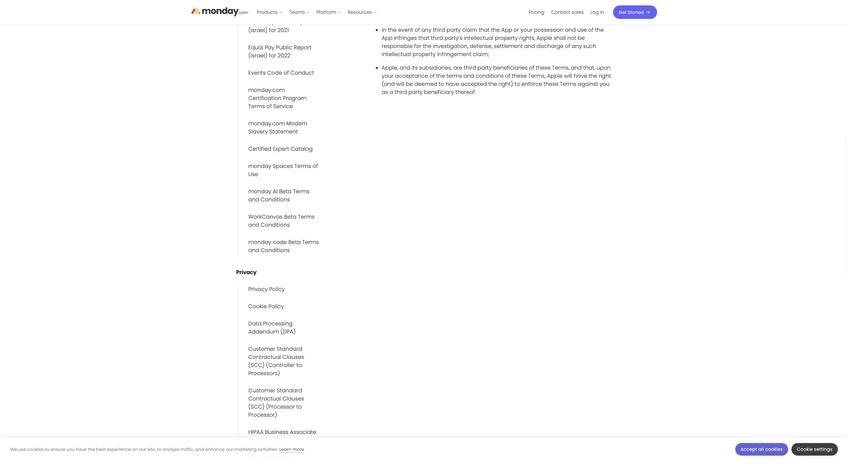 Task type: locate. For each thing, give the bounding box(es) containing it.
you right ensure
[[67, 447, 75, 453]]

terms
[[446, 72, 462, 80]]

customer inside customer standard contractual clauses (scc) (processor to processor)
[[248, 387, 275, 395]]

terms inside monday spaces terms of use
[[294, 162, 311, 170]]

contractual inside customer standard contractual clauses (scc) (processor to processor)
[[248, 395, 281, 403]]

1 vertical spatial report
[[294, 44, 311, 51]]

these up enforce at the top of the page
[[536, 64, 551, 72]]

to right (processor
[[296, 403, 302, 411]]

use up such
[[577, 26, 587, 34]]

monday left code
[[248, 239, 271, 246]]

3 monday from the top
[[248, 239, 271, 246]]

public inside "equal pay public report (israel) for 2022"
[[276, 44, 292, 51]]

cookies inside button
[[765, 447, 783, 453]]

monday.com for slavery
[[248, 120, 285, 127]]

0 horizontal spatial you
[[67, 447, 75, 453]]

and left its
[[400, 64, 410, 72]]

1 horizontal spatial that
[[479, 26, 490, 34]]

0 vertical spatial standard
[[277, 346, 302, 353]]

equal up events
[[248, 44, 263, 51]]

policy up cookie policy
[[269, 286, 285, 293]]

pay inside equal pay public report (israel) for 2021
[[265, 18, 274, 26]]

our
[[139, 447, 146, 453], [226, 447, 233, 453]]

terms right code
[[302, 239, 319, 246]]

report up conduct
[[294, 44, 311, 51]]

cookies for all
[[765, 447, 783, 453]]

have down terms at right top
[[446, 80, 459, 88]]

conditions
[[261, 196, 290, 204], [261, 221, 290, 229], [261, 247, 290, 254]]

monday spaces terms of use
[[248, 162, 318, 178]]

1 vertical spatial intellectual
[[382, 51, 411, 58]]

2 (scc) from the top
[[248, 403, 265, 411]]

customer standard contractual clauses (scc)             (controller to processors)
[[248, 346, 304, 378]]

service
[[273, 102, 293, 110]]

activities.
[[258, 447, 278, 453]]

terms down monday ai beta terms and conditions link
[[298, 213, 315, 221]]

data processing addendum (dpa)
[[248, 320, 296, 336]]

monday inside monday code beta terms and conditions
[[248, 239, 271, 246]]

1 our from the left
[[139, 447, 146, 453]]

be right not
[[578, 34, 585, 42]]

of inside monday spaces terms of use
[[313, 162, 318, 170]]

cookie
[[248, 303, 267, 311], [797, 447, 813, 453]]

0 vertical spatial contractual
[[248, 354, 281, 362]]

0 vertical spatial (israel)
[[248, 26, 267, 34]]

apple
[[537, 34, 552, 42], [547, 72, 563, 80]]

conditions inside monday code beta terms and conditions
[[261, 247, 290, 254]]

third right the a
[[395, 88, 407, 96]]

have left best
[[76, 447, 87, 453]]

for inside equal pay public report (israel) for 2021
[[269, 26, 276, 34]]

right)
[[499, 80, 513, 88]]

clauses inside customer standard contractual clauses (scc)             (controller to processors)
[[282, 354, 304, 362]]

(israel) down products
[[248, 26, 267, 34]]

traffic,
[[181, 447, 194, 453]]

or
[[514, 26, 519, 34]]

the down conditions
[[488, 80, 497, 88]]

beta right ai
[[279, 188, 291, 196]]

beta for ai
[[279, 188, 291, 196]]

2 conditions from the top
[[261, 221, 290, 229]]

our right on
[[139, 447, 146, 453]]

to right (controller
[[296, 362, 302, 370]]

processors)
[[248, 370, 280, 378]]

cookie inside cookie policy link
[[248, 303, 267, 311]]

beta down monday ai beta terms and conditions link
[[284, 213, 296, 221]]

0 vertical spatial your
[[521, 26, 532, 34]]

0 vertical spatial party
[[447, 26, 461, 34]]

2 monday.com from the top
[[248, 86, 285, 94]]

subsidiaries,
[[419, 64, 452, 72]]

workcanvas
[[248, 213, 283, 221]]

monday ai beta terms and conditions
[[248, 188, 310, 204]]

discharge
[[536, 42, 563, 50]]

any right event
[[421, 26, 431, 34]]

monday.com logo image
[[191, 4, 248, 19]]

1 vertical spatial clauses
[[282, 395, 304, 403]]

these down beneficiaries
[[512, 72, 527, 80]]

cookie for cookie settings
[[797, 447, 813, 453]]

we
[[10, 447, 17, 453]]

certified
[[248, 145, 271, 153]]

1 (israel) from the top
[[248, 26, 267, 34]]

equal inside "equal pay public report (israel) for 2022"
[[248, 44, 263, 51]]

report inside "equal pay public report (israel) for 2022"
[[294, 44, 311, 51]]

1 vertical spatial your
[[382, 72, 394, 80]]

3 conditions from the top
[[261, 247, 290, 254]]

1 vertical spatial for
[[414, 42, 421, 50]]

0 vertical spatial in
[[600, 9, 604, 16]]

contractual up processors)
[[248, 354, 281, 362]]

0 vertical spatial policy
[[269, 286, 285, 293]]

2 customer from the top
[[248, 387, 275, 395]]

apple down possession
[[537, 34, 552, 42]]

2 vertical spatial monday.com
[[248, 120, 285, 127]]

1 vertical spatial monday.com
[[248, 86, 285, 94]]

1 customer from the top
[[248, 346, 275, 353]]

0 vertical spatial pay
[[265, 18, 274, 26]]

0 horizontal spatial cookie
[[248, 303, 267, 311]]

intellectual
[[464, 34, 493, 42], [382, 51, 411, 58]]

be
[[578, 34, 585, 42], [406, 80, 413, 88]]

clauses inside customer standard contractual clauses (scc) (processor to processor)
[[282, 395, 304, 403]]

products
[[257, 9, 278, 16]]

0 vertical spatial report
[[294, 18, 311, 26]]

1 horizontal spatial party
[[447, 26, 461, 34]]

1 horizontal spatial property
[[495, 34, 518, 42]]

1 standard from the top
[[277, 346, 302, 353]]

party up conditions
[[478, 64, 492, 72]]

shall
[[554, 34, 566, 42]]

of up enforce at the top of the page
[[529, 64, 534, 72]]

conditions for code
[[261, 247, 290, 254]]

monday up use
[[248, 162, 271, 170]]

0 vertical spatial public
[[276, 18, 292, 26]]

party inside in the event of any third party claim that the app or your possession and use of the app infringes that third party's intellectual property rights, apple shall not be responsible for the investigation, defense, settlement and discharge of any such intellectual property infringement claim;
[[447, 26, 461, 34]]

any down not
[[572, 42, 582, 50]]

1 public from the top
[[276, 18, 292, 26]]

clauses up (processor
[[282, 395, 304, 403]]

0 vertical spatial privacy
[[236, 269, 257, 276]]

that
[[479, 26, 490, 34], [418, 34, 429, 42]]

1 monday from the top
[[248, 162, 271, 170]]

1 vertical spatial cookie
[[797, 447, 813, 453]]

pay inside "equal pay public report (israel) for 2022"
[[265, 44, 274, 51]]

0 horizontal spatial will
[[396, 80, 404, 88]]

0 vertical spatial any
[[421, 26, 431, 34]]

0 vertical spatial use
[[577, 26, 587, 34]]

that,
[[583, 64, 595, 72]]

0 vertical spatial you
[[600, 80, 610, 88]]

acceptance
[[395, 72, 428, 80]]

customer
[[248, 346, 275, 353], [248, 387, 275, 395]]

conditions down ai
[[261, 196, 290, 204]]

upon
[[597, 64, 611, 72]]

get started button
[[613, 5, 657, 19]]

customer for (processor
[[248, 387, 275, 395]]

be inside "apple, and its subsidiaries, are third party beneficiaries of these terms, and that, upon your acceptance of the terms and conditions of these terms, apple will have the right (and will be deemed to have accepted the right) to enforce these terms against you as a third party beneficiary thereof."
[[406, 80, 413, 88]]

cookies right we
[[27, 447, 44, 453]]

2 pay from the top
[[265, 44, 274, 51]]

experience
[[107, 447, 131, 453]]

standard inside customer standard contractual clauses (scc)             (controller to processors)
[[277, 346, 302, 353]]

use
[[248, 170, 258, 178]]

our right enhance
[[226, 447, 233, 453]]

0 horizontal spatial have
[[76, 447, 87, 453]]

1 horizontal spatial will
[[564, 72, 572, 80]]

customer inside customer standard contractual clauses (scc)             (controller to processors)
[[248, 346, 275, 353]]

in up responsible
[[382, 26, 386, 34]]

and up privacy button
[[248, 247, 259, 254]]

its
[[412, 64, 418, 72]]

2 equal from the top
[[248, 44, 263, 51]]

0 vertical spatial terms,
[[552, 64, 569, 72]]

1 vertical spatial in
[[382, 26, 386, 34]]

and inside monday ai beta terms and conditions
[[248, 196, 259, 204]]

1 vertical spatial customer
[[248, 387, 275, 395]]

1 vertical spatial apple
[[547, 72, 563, 80]]

for left 2021
[[269, 26, 276, 34]]

(scc)
[[248, 362, 265, 370], [248, 403, 265, 411]]

0 vertical spatial equal
[[248, 18, 263, 26]]

terms, up enforce at the top of the page
[[528, 72, 546, 80]]

these right enforce at the top of the page
[[544, 80, 558, 88]]

use right we
[[18, 447, 26, 453]]

1 equal from the top
[[248, 18, 263, 26]]

2 vertical spatial these
[[544, 80, 558, 88]]

modern
[[286, 120, 307, 127]]

0 horizontal spatial intellectual
[[382, 51, 411, 58]]

infringement
[[437, 51, 471, 58]]

equal pay public report (israel) for 2021
[[248, 18, 311, 34]]

0 horizontal spatial terms,
[[528, 72, 546, 80]]

cookie up data
[[248, 303, 267, 311]]

1 vertical spatial privacy
[[248, 286, 268, 293]]

0 vertical spatial for
[[269, 26, 276, 34]]

1 vertical spatial party
[[478, 64, 492, 72]]

use
[[577, 26, 587, 34], [18, 447, 26, 453]]

standard up (processor
[[277, 387, 302, 395]]

2 vertical spatial party
[[408, 88, 423, 96]]

and inside monday code beta terms and conditions
[[248, 247, 259, 254]]

responsible
[[382, 42, 413, 50]]

the left event
[[388, 26, 397, 34]]

2 vertical spatial conditions
[[261, 247, 290, 254]]

platform link
[[313, 7, 344, 18]]

1 clauses from the top
[[282, 354, 304, 362]]

2 standard from the top
[[277, 387, 302, 395]]

processing
[[263, 320, 292, 328]]

policy for privacy policy
[[269, 286, 285, 293]]

and
[[565, 26, 576, 34], [524, 42, 535, 50], [400, 64, 410, 72], [571, 64, 582, 72], [463, 72, 474, 80], [248, 196, 259, 204], [248, 221, 259, 229], [248, 247, 259, 254], [195, 447, 204, 453]]

1 vertical spatial any
[[572, 42, 582, 50]]

1 vertical spatial app
[[382, 34, 393, 42]]

contractual for (controller
[[248, 354, 281, 362]]

privacy for privacy
[[236, 269, 257, 276]]

0 vertical spatial monday
[[248, 162, 271, 170]]

conditions down the workcanvas
[[261, 221, 290, 229]]

1 monday.com from the top
[[248, 0, 285, 1]]

0 horizontal spatial cookies
[[27, 447, 44, 453]]

1 vertical spatial equal
[[248, 44, 263, 51]]

of down subsidiaries,
[[430, 72, 435, 80]]

2 monday from the top
[[248, 188, 271, 196]]

monday.com inside monday.com modern slavery statement
[[248, 120, 285, 127]]

1 (scc) from the top
[[248, 362, 265, 370]]

1 vertical spatial beta
[[284, 213, 296, 221]]

beta inside monday ai beta terms and conditions
[[279, 188, 291, 196]]

conditions inside monday ai beta terms and conditions
[[261, 196, 290, 204]]

public inside equal pay public report (israel) for 2021
[[276, 18, 292, 26]]

1 horizontal spatial you
[[600, 80, 610, 88]]

app up responsible
[[382, 34, 393, 42]]

party up party's
[[447, 26, 461, 34]]

and left that,
[[571, 64, 582, 72]]

terms,
[[552, 64, 569, 72], [528, 72, 546, 80]]

(scc) inside customer standard contractual clauses (scc) (processor to processor)
[[248, 403, 265, 411]]

customer down processors)
[[248, 387, 275, 395]]

1 horizontal spatial your
[[521, 26, 532, 34]]

deemed
[[414, 80, 437, 88]]

privacy button
[[236, 269, 264, 276]]

hotline
[[248, 1, 267, 9]]

and down the workcanvas
[[248, 221, 259, 229]]

0 vertical spatial (scc)
[[248, 362, 265, 370]]

monday.com up "certification" on the top
[[248, 86, 285, 94]]

customer standard contractual clauses (scc)             (controller to processors) link
[[237, 345, 322, 379]]

1 vertical spatial pay
[[265, 44, 274, 51]]

clauses for (processor
[[282, 395, 304, 403]]

0 horizontal spatial be
[[406, 80, 413, 88]]

0 horizontal spatial that
[[418, 34, 429, 42]]

policy for cookie policy
[[268, 303, 284, 311]]

for left 2022
[[269, 52, 276, 59]]

in the event of any third party claim that the app or your possession and use of the app infringes that third party's intellectual property rights, apple shall not be responsible for the investigation, defense, settlement and discharge of any such intellectual property infringement claim;
[[382, 26, 604, 58]]

0 vertical spatial conditions
[[261, 196, 290, 204]]

1 conditions from the top
[[261, 196, 290, 204]]

1 vertical spatial public
[[276, 44, 292, 51]]

app left or
[[501, 26, 512, 34]]

1 vertical spatial use
[[18, 447, 26, 453]]

enhance
[[205, 447, 225, 453]]

2 clauses from the top
[[282, 395, 304, 403]]

0 horizontal spatial app
[[382, 34, 393, 42]]

customer for (controller
[[248, 346, 275, 353]]

2 horizontal spatial party
[[478, 64, 492, 72]]

2 report from the top
[[294, 44, 311, 51]]

contractual inside customer standard contractual clauses (scc)             (controller to processors)
[[248, 354, 281, 362]]

0 horizontal spatial use
[[18, 447, 26, 453]]

2 vertical spatial for
[[269, 52, 276, 59]]

of up right)
[[505, 72, 510, 80]]

be down acceptance on the top of page
[[406, 80, 413, 88]]

(israel) inside "equal pay public report (israel) for 2022"
[[248, 52, 267, 59]]

apple inside "apple, and its subsidiaries, are third party beneficiaries of these terms, and that, upon your acceptance of the terms and conditions of these terms, apple will have the right (and will be deemed to have accepted the right) to enforce these terms against you as a third party beneficiary thereof."
[[547, 72, 563, 80]]

your up rights,
[[521, 26, 532, 34]]

monday.com reporting hotline link
[[237, 0, 322, 10]]

1 vertical spatial monday
[[248, 188, 271, 196]]

in inside "element"
[[600, 9, 604, 16]]

standard down (dpa)
[[277, 346, 302, 353]]

1 horizontal spatial cookie
[[797, 447, 813, 453]]

property
[[495, 34, 518, 42], [413, 51, 436, 58]]

1 horizontal spatial app
[[501, 26, 512, 34]]

2 contractual from the top
[[248, 395, 281, 403]]

1 vertical spatial (israel)
[[248, 52, 267, 59]]

1 horizontal spatial use
[[577, 26, 587, 34]]

(israel) for equal pay public report (israel) for 2022
[[248, 52, 267, 59]]

intellectual up defense, on the top right of the page
[[464, 34, 493, 42]]

pay down equal pay public report (israel) for 2021 link
[[265, 44, 274, 51]]

contractual up the processor)
[[248, 395, 281, 403]]

cookies right all
[[765, 447, 783, 453]]

0 vertical spatial intellectual
[[464, 34, 493, 42]]

monday for monday ai beta terms and conditions
[[248, 188, 271, 196]]

accept all cookies button
[[735, 444, 788, 456]]

privacy up cookie policy link
[[248, 286, 268, 293]]

and inside workcanvas beta terms and conditions
[[248, 221, 259, 229]]

privacy
[[236, 269, 257, 276], [248, 286, 268, 293]]

you
[[600, 80, 610, 88], [67, 447, 75, 453]]

all
[[758, 447, 764, 453]]

cookie left settings on the right of page
[[797, 447, 813, 453]]

1 vertical spatial (scc)
[[248, 403, 265, 411]]

2 vertical spatial monday
[[248, 239, 271, 246]]

0 horizontal spatial property
[[413, 51, 436, 58]]

equal inside equal pay public report (israel) for 2021
[[248, 18, 263, 26]]

monday inside monday spaces terms of use
[[248, 162, 271, 170]]

code
[[267, 69, 282, 77]]

of inside monday.com certification program terms of service
[[266, 102, 272, 110]]

program
[[283, 94, 307, 102]]

terms left against on the top of the page
[[560, 80, 576, 88]]

2 public from the top
[[276, 44, 292, 51]]

(israel)
[[248, 26, 267, 34], [248, 52, 267, 59]]

0 vertical spatial customer
[[248, 346, 275, 353]]

1 report from the top
[[294, 18, 311, 26]]

pay for 2021
[[265, 18, 274, 26]]

0 horizontal spatial in
[[382, 26, 386, 34]]

(israel) inside equal pay public report (israel) for 2021
[[248, 26, 267, 34]]

1 vertical spatial contractual
[[248, 395, 281, 403]]

thereof.
[[456, 88, 476, 96]]

policy
[[269, 286, 285, 293], [268, 303, 284, 311]]

0 vertical spatial have
[[574, 72, 587, 80]]

0 vertical spatial these
[[536, 64, 551, 72]]

monday.com up slavery
[[248, 120, 285, 127]]

(scc) up the processor)
[[248, 403, 265, 411]]

(dpa)
[[280, 328, 296, 336]]

0 vertical spatial cookie
[[248, 303, 267, 311]]

of up such
[[588, 26, 594, 34]]

1 vertical spatial be
[[406, 80, 413, 88]]

0 vertical spatial beta
[[279, 188, 291, 196]]

app
[[501, 26, 512, 34], [382, 34, 393, 42]]

settlement
[[494, 42, 523, 50]]

rights,
[[519, 34, 535, 42]]

that right claim
[[479, 26, 490, 34]]

1 vertical spatial you
[[67, 447, 75, 453]]

3 monday.com from the top
[[248, 120, 285, 127]]

monday for monday spaces terms of use
[[248, 162, 271, 170]]

(scc) inside customer standard contractual clauses (scc)             (controller to processors)
[[248, 362, 265, 370]]

conditions down code
[[261, 247, 290, 254]]

1 horizontal spatial be
[[578, 34, 585, 42]]

accept all cookies
[[741, 447, 783, 453]]

teams link
[[286, 7, 313, 18]]

monday ai beta terms and conditions link
[[237, 187, 322, 205]]

beta right code
[[288, 239, 301, 246]]

1 horizontal spatial in
[[600, 9, 604, 16]]

property up the settlement
[[495, 34, 518, 42]]

(israel) up events
[[248, 52, 267, 59]]

1 vertical spatial standard
[[277, 387, 302, 395]]

equal for equal pay public report (israel) for 2022
[[248, 44, 263, 51]]

public up 2022
[[276, 44, 292, 51]]

beta inside monday code beta terms and conditions
[[288, 239, 301, 246]]

apple inside in the event of any third party claim that the app or your possession and use of the app infringes that third party's intellectual property rights, apple shall not be responsible for the investigation, defense, settlement and discharge of any such intellectual property infringement claim;
[[537, 34, 552, 42]]

list
[[254, 0, 380, 24]]

1 contractual from the top
[[248, 354, 281, 362]]

equal down products
[[248, 18, 263, 26]]

public for 2021
[[276, 18, 292, 26]]

terms down catalog on the left of page
[[294, 162, 311, 170]]

report inside equal pay public report (israel) for 2021
[[294, 18, 311, 26]]

the down log in link
[[595, 26, 604, 34]]

1 horizontal spatial terms,
[[552, 64, 569, 72]]

0 horizontal spatial our
[[139, 447, 146, 453]]

terms, down discharge
[[552, 64, 569, 72]]

pay down products link
[[265, 18, 274, 26]]

monday
[[248, 162, 271, 170], [248, 188, 271, 196], [248, 239, 271, 246]]

monday inside monday ai beta terms and conditions
[[248, 188, 271, 196]]

your
[[521, 26, 532, 34], [382, 72, 394, 80]]

will
[[564, 72, 572, 80], [396, 80, 404, 88]]

for inside in the event of any third party claim that the app or your possession and use of the app infringes that third party's intellectual property rights, apple shall not be responsible for the investigation, defense, settlement and discharge of any such intellectual property infringement claim;
[[414, 42, 421, 50]]

privacy up the privacy policy link
[[236, 269, 257, 276]]

list containing products
[[254, 0, 380, 24]]

dialog
[[0, 438, 848, 462]]

hipaa business associate agreement link
[[237, 428, 322, 446]]

0 vertical spatial apple
[[537, 34, 552, 42]]

0 vertical spatial app
[[501, 26, 512, 34]]

monday.com inside monday.com certification program terms of service
[[248, 86, 285, 94]]

standard inside customer standard contractual clauses (scc) (processor to processor)
[[277, 387, 302, 395]]

2 (israel) from the top
[[248, 52, 267, 59]]

contractual
[[248, 354, 281, 362], [248, 395, 281, 403]]

monday left ai
[[248, 188, 271, 196]]

apple down discharge
[[547, 72, 563, 80]]

clauses
[[282, 354, 304, 362], [282, 395, 304, 403]]

for for equal pay public report (israel) for 2022
[[269, 52, 276, 59]]

beta
[[279, 188, 291, 196], [284, 213, 296, 221], [288, 239, 301, 246]]

(scc) up processors)
[[248, 362, 265, 370]]

0 vertical spatial be
[[578, 34, 585, 42]]

analyze
[[163, 447, 179, 453]]

cookie for cookie policy
[[248, 303, 267, 311]]

customer down addendum on the bottom left of the page
[[248, 346, 275, 353]]

you inside "apple, and its subsidiaries, are third party beneficiaries of these terms, and that, upon your acceptance of the terms and conditions of these terms, apple will have the right (and will be deemed to have accepted the right) to enforce these terms against you as a third party beneficiary thereof."
[[600, 80, 610, 88]]

1 pay from the top
[[265, 18, 274, 26]]

for inside "equal pay public report (israel) for 2022"
[[269, 52, 276, 59]]

monday.com inside monday.com reporting hotline
[[248, 0, 285, 1]]

cookie inside cookie settings button
[[797, 447, 813, 453]]

1 horizontal spatial any
[[572, 42, 582, 50]]

intellectual down responsible
[[382, 51, 411, 58]]



Task type: describe. For each thing, give the bounding box(es) containing it.
report for equal pay public report (israel) for 2021
[[294, 18, 311, 26]]

monday.com for hotline
[[248, 0, 285, 1]]

spaces
[[273, 162, 293, 170]]

(israel) for equal pay public report (israel) for 2021
[[248, 26, 267, 34]]

events code of conduct link
[[237, 68, 317, 78]]

terms inside monday.com certification program terms of service
[[248, 102, 265, 110]]

against
[[578, 80, 598, 88]]

apple,
[[382, 64, 398, 72]]

(and
[[382, 80, 395, 88]]

1 vertical spatial have
[[446, 80, 459, 88]]

contractual for (processor
[[248, 395, 281, 403]]

privacy policy
[[248, 286, 285, 293]]

infringes
[[394, 34, 417, 42]]

code
[[273, 239, 287, 246]]

2 horizontal spatial have
[[574, 72, 587, 80]]

third right are
[[464, 64, 476, 72]]

to right site,
[[157, 447, 161, 453]]

statement
[[269, 128, 298, 136]]

standard for (controller
[[277, 346, 302, 353]]

the left best
[[88, 447, 95, 453]]

the up subsidiaries,
[[423, 42, 432, 50]]

teams
[[289, 9, 305, 16]]

clauses for (controller
[[282, 354, 304, 362]]

resources
[[348, 9, 372, 16]]

get
[[619, 9, 627, 15]]

of right code
[[284, 69, 289, 77]]

(scc) for processors)
[[248, 362, 265, 370]]

beta for code
[[288, 239, 301, 246]]

2022
[[278, 52, 290, 59]]

cookie settings
[[797, 447, 832, 453]]

0 vertical spatial property
[[495, 34, 518, 42]]

party for claim
[[447, 26, 461, 34]]

your inside "apple, and its subsidiaries, are third party beneficiaries of these terms, and that, upon your acceptance of the terms and conditions of these terms, apple will have the right (and will be deemed to have accepted the right) to enforce these terms against you as a third party beneficiary thereof."
[[382, 72, 394, 80]]

equal pay public report (israel) for 2022
[[248, 44, 311, 59]]

and down rights,
[[524, 42, 535, 50]]

0 vertical spatial that
[[479, 26, 490, 34]]

third up party's
[[433, 26, 445, 34]]

cookies for use
[[27, 447, 44, 453]]

monday.com modern slavery statement link
[[237, 119, 322, 137]]

use inside in the event of any third party claim that the app or your possession and use of the app infringes that third party's intellectual property rights, apple shall not be responsible for the investigation, defense, settlement and discharge of any such intellectual property infringement claim;
[[577, 26, 587, 34]]

claim
[[462, 26, 477, 34]]

to inside customer standard contractual clauses (scc)             (controller to processors)
[[296, 362, 302, 370]]

terms inside "apple, and its subsidiaries, are third party beneficiaries of these terms, and that, upon your acceptance of the terms and conditions of these terms, apple will have the right (and will be deemed to have accepted the right) to enforce these terms against you as a third party beneficiary thereof."
[[560, 80, 576, 88]]

2 our from the left
[[226, 447, 233, 453]]

catalog
[[291, 145, 313, 153]]

defense,
[[470, 42, 492, 50]]

terms inside monday ai beta terms and conditions
[[293, 188, 310, 196]]

log
[[590, 9, 599, 16]]

associate
[[290, 429, 316, 437]]

right
[[599, 72, 611, 80]]

equal pay public report (israel) for 2022 link
[[237, 43, 322, 61]]

to up beneficiary
[[439, 80, 444, 88]]

certification
[[248, 94, 281, 102]]

of right event
[[415, 26, 420, 34]]

to inside customer standard contractual clauses (scc) (processor to processor)
[[296, 403, 302, 411]]

(controller
[[266, 362, 295, 370]]

terms inside monday code beta terms and conditions
[[302, 239, 319, 246]]

1 vertical spatial will
[[396, 80, 404, 88]]

events code of conduct
[[248, 69, 314, 77]]

not
[[567, 34, 576, 42]]

workcanvas beta terms and conditions link
[[237, 212, 322, 230]]

equal for equal pay public report (israel) for 2021
[[248, 18, 263, 26]]

and right traffic,
[[195, 447, 204, 453]]

site,
[[147, 447, 156, 453]]

to left ensure
[[45, 447, 49, 453]]

settings
[[814, 447, 832, 453]]

contact
[[551, 9, 570, 16]]

customer standard contractual clauses (scc) (processor to processor) link
[[237, 386, 322, 421]]

on
[[132, 447, 138, 453]]

agreement
[[248, 437, 279, 445]]

beneficiaries
[[493, 64, 528, 72]]

the down that,
[[589, 72, 597, 80]]

marketing
[[234, 447, 257, 453]]

started
[[628, 9, 644, 15]]

to right right)
[[514, 80, 520, 88]]

monday spaces terms of use link
[[237, 161, 322, 180]]

ensure
[[51, 447, 65, 453]]

privacy for privacy policy
[[248, 286, 268, 293]]

of down not
[[565, 42, 570, 50]]

0 horizontal spatial party
[[408, 88, 423, 96]]

party's
[[444, 34, 462, 42]]

privacy policy link
[[237, 285, 288, 295]]

possession
[[534, 26, 564, 34]]

accepted
[[461, 80, 487, 88]]

for for equal pay public report (israel) for 2021
[[269, 26, 276, 34]]

expert
[[273, 145, 289, 153]]

party for beneficiaries
[[478, 64, 492, 72]]

a
[[390, 88, 393, 96]]

monday for monday code beta terms and conditions
[[248, 239, 271, 246]]

platform
[[316, 9, 336, 16]]

2021
[[278, 26, 289, 34]]

public for 2022
[[276, 44, 292, 51]]

your inside in the event of any third party claim that the app or your possession and use of the app infringes that third party's intellectual property rights, apple shall not be responsible for the investigation, defense, settlement and discharge of any such intellectual property infringement claim;
[[521, 26, 532, 34]]

the up the settlement
[[491, 26, 500, 34]]

log in link
[[587, 7, 607, 18]]

data
[[248, 320, 262, 328]]

be inside in the event of any third party claim that the app or your possession and use of the app infringes that third party's intellectual property rights, apple shall not be responsible for the investigation, defense, settlement and discharge of any such intellectual property infringement claim;
[[578, 34, 585, 42]]

monday.com certification program terms of service
[[248, 86, 307, 110]]

cookie settings button
[[792, 444, 838, 456]]

beta inside workcanvas beta terms and conditions
[[284, 213, 296, 221]]

contact sales
[[551, 9, 584, 16]]

addendum
[[248, 328, 279, 336]]

conditions inside workcanvas beta terms and conditions
[[261, 221, 290, 229]]

conditions for ai
[[261, 196, 290, 204]]

resources link
[[344, 7, 380, 18]]

as
[[382, 88, 388, 96]]

best
[[96, 447, 106, 453]]

1 vertical spatial property
[[413, 51, 436, 58]]

the down subsidiaries,
[[436, 72, 445, 80]]

in inside in the event of any third party claim that the app or your possession and use of the app infringes that third party's intellectual property rights, apple shall not be responsible for the investigation, defense, settlement and discharge of any such intellectual property infringement claim;
[[382, 26, 386, 34]]

conditions
[[476, 72, 504, 80]]

monday.com modern slavery statement
[[248, 120, 307, 136]]

main element
[[254, 0, 657, 24]]

third up investigation, on the top right of page
[[431, 34, 443, 42]]

monday.com for program
[[248, 86, 285, 94]]

contact sales link
[[548, 7, 587, 18]]

reporting
[[286, 0, 313, 1]]

1 vertical spatial terms,
[[528, 72, 546, 80]]

1 horizontal spatial intellectual
[[464, 34, 493, 42]]

(scc) for processor)
[[248, 403, 265, 411]]

1 vertical spatial these
[[512, 72, 527, 80]]

report for equal pay public report (israel) for 2022
[[294, 44, 311, 51]]

investigation,
[[433, 42, 468, 50]]

0 vertical spatial will
[[564, 72, 572, 80]]

slavery
[[248, 128, 268, 136]]

log in
[[590, 9, 604, 16]]

0 horizontal spatial any
[[421, 26, 431, 34]]

learn more link
[[279, 447, 304, 453]]

2 vertical spatial have
[[76, 447, 87, 453]]

standard for (processor
[[277, 387, 302, 395]]

are
[[453, 64, 462, 72]]

terms inside workcanvas beta terms and conditions
[[298, 213, 315, 221]]

workcanvas beta terms and conditions
[[248, 213, 315, 229]]

equal pay public report (israel) for 2021 link
[[237, 17, 322, 35]]

and up not
[[565, 26, 576, 34]]

pay for 2022
[[265, 44, 274, 51]]

hipaa
[[248, 429, 264, 437]]

dialog containing we use cookies to ensure you have the best experience on our site, to analyze traffic, and enhance our marketing activities.
[[0, 438, 848, 462]]

1 vertical spatial that
[[418, 34, 429, 42]]

more
[[293, 447, 304, 453]]

we use cookies to ensure you have the best experience on our site, to analyze traffic, and enhance our marketing activities. learn more
[[10, 447, 304, 453]]

and up accepted
[[463, 72, 474, 80]]

learn
[[279, 447, 291, 453]]

such
[[583, 42, 596, 50]]

ai
[[273, 188, 278, 196]]

cookie policy link
[[237, 302, 287, 312]]

claim;
[[473, 51, 489, 58]]



Task type: vqa. For each thing, say whether or not it's contained in the screenshot.
monday.com Modern Slavery Statement link
yes



